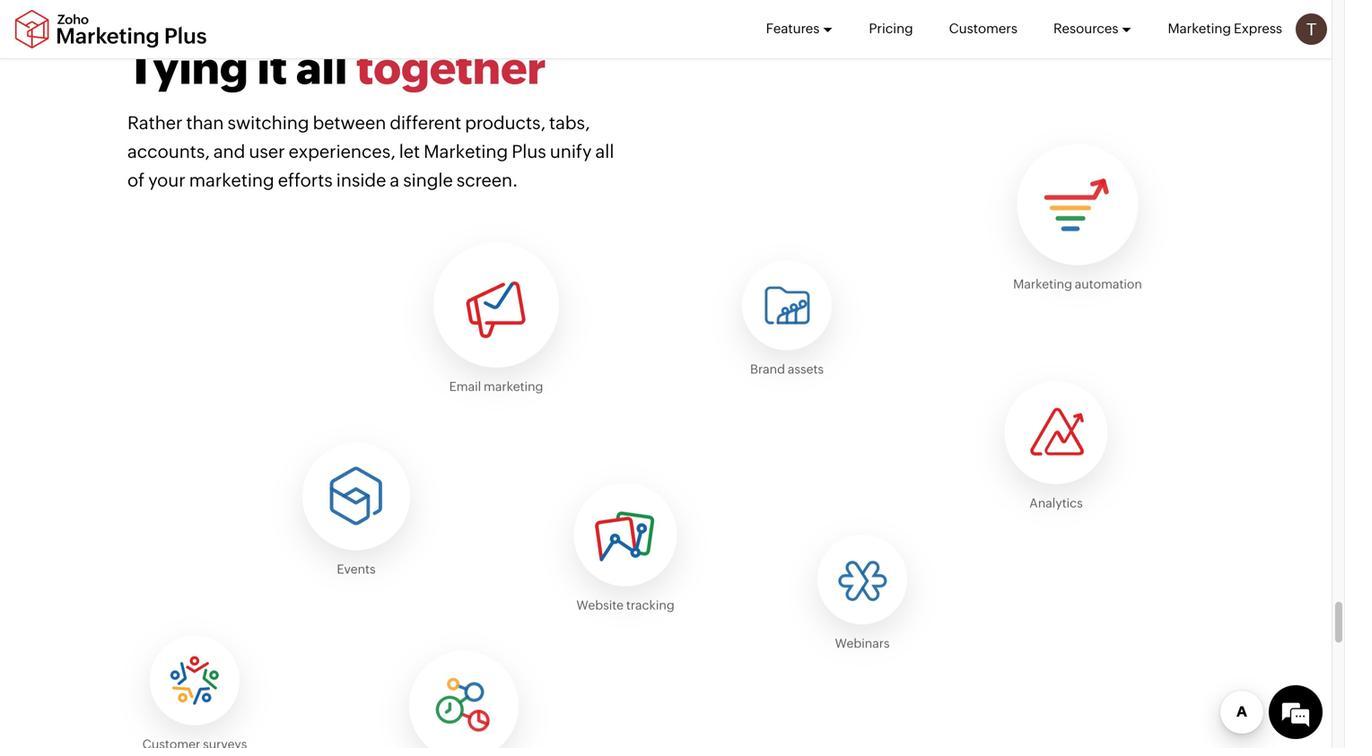 Task type: describe. For each thing, give the bounding box(es) containing it.
a
[[390, 170, 400, 191]]

all inside the 'rather than switching between different products, tabs, accounts, and user experiences, let marketing plus unify all of your marketing efforts inside a single screen.'
[[596, 141, 614, 162]]

let
[[399, 141, 420, 162]]

website tracking
[[577, 598, 675, 613]]

unify
[[550, 141, 592, 162]]

switching
[[228, 113, 309, 133]]

email
[[449, 380, 481, 394]]

plus
[[512, 141, 547, 162]]

pricing link
[[869, 0, 914, 57]]

tabs,
[[549, 113, 590, 133]]

terry turtle image
[[1296, 13, 1328, 45]]

tracking
[[627, 598, 675, 613]]

user
[[249, 141, 285, 162]]

assets
[[788, 362, 824, 377]]

rather than switching between different products, tabs, accounts, and user experiences, let marketing plus unify all of your marketing efforts inside a single screen.
[[127, 113, 614, 191]]

marketing express
[[1168, 21, 1283, 36]]

products,
[[465, 113, 546, 133]]

customers
[[950, 21, 1018, 36]]

than
[[186, 113, 224, 133]]

and
[[214, 141, 245, 162]]

rather
[[127, 113, 183, 133]]

analytics link
[[989, 381, 1124, 514]]

efforts
[[278, 170, 333, 191]]

brand assets
[[751, 362, 824, 377]]

brand assets link
[[720, 261, 855, 380]]

analytics
[[1030, 496, 1083, 511]]

accounts,
[[127, 141, 210, 162]]

marketing inside the 'rather than switching between different products, tabs, accounts, and user experiences, let marketing plus unify all of your marketing efforts inside a single screen.'
[[424, 141, 508, 162]]

website
[[577, 598, 624, 613]]

automation
[[1075, 277, 1143, 291]]

of
[[127, 170, 145, 191]]

different
[[390, 113, 462, 133]]

resources link
[[1054, 0, 1133, 57]]

marketing for marketing automation
[[1014, 277, 1073, 291]]

express
[[1235, 21, 1283, 36]]



Task type: locate. For each thing, give the bounding box(es) containing it.
single
[[403, 170, 453, 191]]

website tracking link
[[558, 484, 693, 616]]

all
[[296, 42, 348, 94], [596, 141, 614, 162]]

marketing down and
[[189, 170, 274, 191]]

marketing for marketing express
[[1168, 21, 1232, 36]]

1 vertical spatial marketing
[[484, 380, 544, 394]]

marketing automation
[[1014, 277, 1143, 291]]

0 vertical spatial all
[[296, 42, 348, 94]]

1 vertical spatial all
[[596, 141, 614, 162]]

tying it all together
[[127, 42, 546, 94]]

marketing left express
[[1168, 21, 1232, 36]]

email marketing link
[[429, 242, 564, 397]]

0 horizontal spatial marketing
[[189, 170, 274, 191]]

0 vertical spatial marketing
[[189, 170, 274, 191]]

marketing up screen.
[[424, 141, 508, 162]]

marketing automation link
[[1011, 144, 1146, 294]]

your
[[148, 170, 186, 191]]

1 horizontal spatial marketing
[[484, 380, 544, 394]]

experiences,
[[289, 141, 396, 162]]

features
[[766, 21, 820, 36]]

inside
[[336, 170, 386, 191]]

marketing
[[1168, 21, 1232, 36], [424, 141, 508, 162], [1014, 277, 1073, 291]]

all right unify
[[596, 141, 614, 162]]

webinars
[[835, 637, 890, 651]]

it
[[257, 42, 287, 94]]

2 vertical spatial marketing
[[1014, 277, 1073, 291]]

events link
[[289, 443, 424, 580]]

0 horizontal spatial all
[[296, 42, 348, 94]]

between
[[313, 113, 386, 133]]

resources
[[1054, 21, 1119, 36]]

marketing inside "link"
[[1168, 21, 1232, 36]]

email marketing
[[449, 380, 544, 394]]

features link
[[766, 0, 834, 57]]

events
[[337, 563, 376, 577]]

screen.
[[457, 170, 518, 191]]

brand
[[751, 362, 786, 377]]

1 vertical spatial marketing
[[424, 141, 508, 162]]

all right it
[[296, 42, 348, 94]]

customers link
[[950, 0, 1018, 57]]

marketing left automation
[[1014, 277, 1073, 291]]

tying
[[127, 42, 248, 94]]

1 horizontal spatial all
[[596, 141, 614, 162]]

0 vertical spatial marketing
[[1168, 21, 1232, 36]]

marketing inside the 'rather than switching between different products, tabs, accounts, and user experiences, let marketing plus unify all of your marketing efforts inside a single screen.'
[[189, 170, 274, 191]]

1 horizontal spatial marketing
[[1014, 277, 1073, 291]]

marketing right "email"
[[484, 380, 544, 394]]

together
[[357, 42, 546, 94]]

0 horizontal spatial marketing
[[424, 141, 508, 162]]

marketing express link
[[1168, 0, 1283, 57]]

pricing
[[869, 21, 914, 36]]

webinars link
[[795, 536, 930, 654]]

2 horizontal spatial marketing
[[1168, 21, 1232, 36]]

zoho marketingplus logo image
[[13, 9, 208, 49]]

marketing
[[189, 170, 274, 191], [484, 380, 544, 394]]



Task type: vqa. For each thing, say whether or not it's contained in the screenshot.
unify
yes



